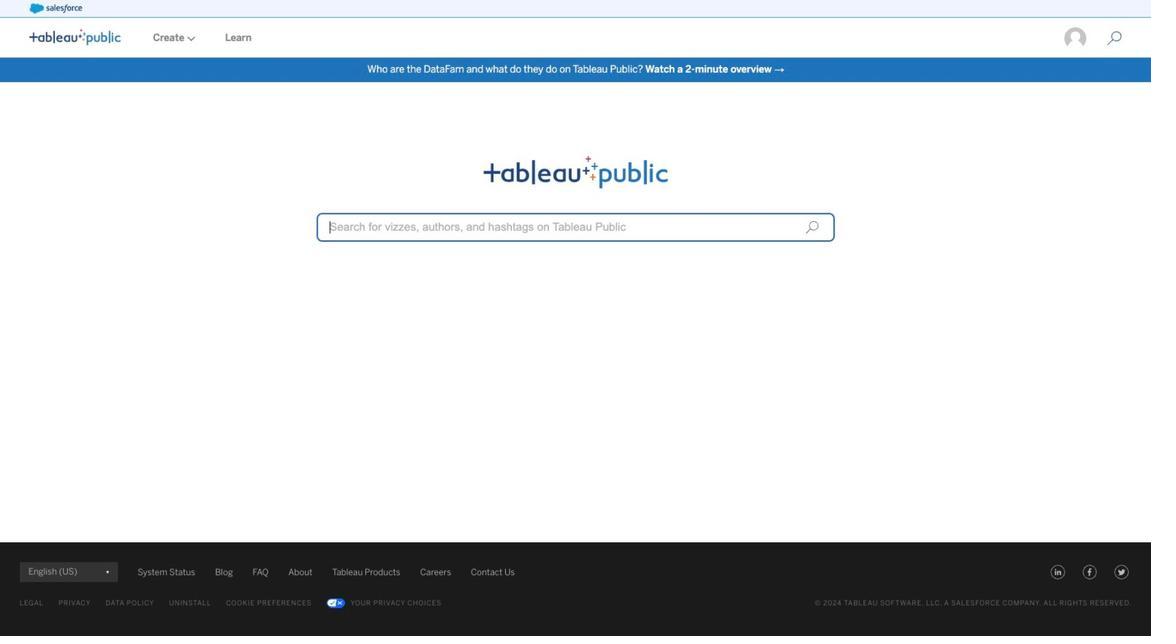 Task type: describe. For each thing, give the bounding box(es) containing it.
go to search image
[[1093, 31, 1137, 46]]

create image
[[184, 36, 196, 41]]

selected language element
[[28, 563, 109, 583]]

Search input field
[[317, 213, 835, 242]]

salesforce logo image
[[30, 4, 83, 14]]

logo image
[[30, 29, 121, 45]]



Task type: locate. For each thing, give the bounding box(es) containing it.
search image
[[805, 221, 819, 234]]

gary.orlando image
[[1064, 27, 1088, 50]]



Task type: vqa. For each thing, say whether or not it's contained in the screenshot.
Add Favorite ICON
no



